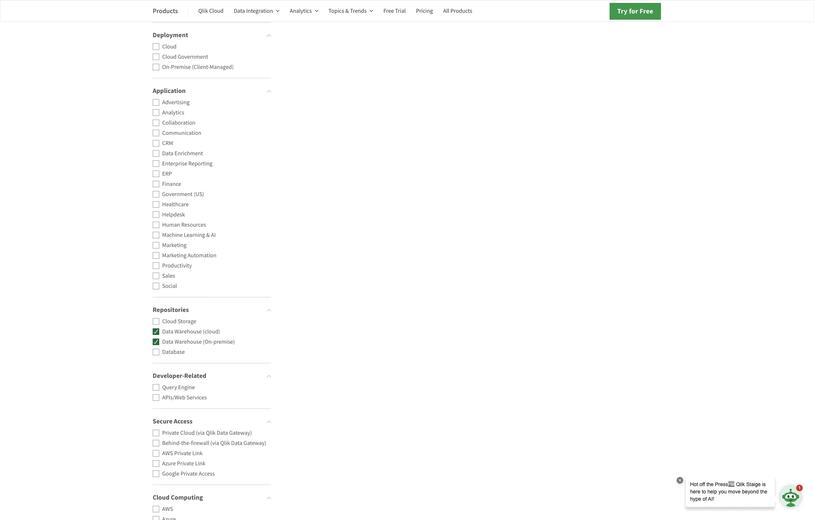 Task type: describe. For each thing, give the bounding box(es) containing it.
developer-related button
[[153, 371, 271, 381]]

query
[[162, 384, 177, 391]]

resources
[[181, 221, 206, 229]]

private down the-
[[174, 450, 191, 457]]

cloud inside the 'private cloud (via qlik data gateway) behind-the-firewall (via qlik data gateway) aws private link azure private link google private access'
[[180, 430, 195, 437]]

automation
[[188, 252, 217, 259]]

healthcare
[[162, 201, 189, 208]]

related
[[184, 372, 206, 380]]

behind-
[[162, 440, 181, 447]]

(us)
[[194, 191, 204, 198]]

topics & trends link
[[329, 2, 373, 20]]

1 vertical spatial qlik
[[206, 430, 216, 437]]

storage
[[178, 318, 196, 325]]

private up behind-
[[162, 430, 179, 437]]

on-
[[162, 63, 171, 71]]

query engine apis/web services
[[162, 384, 207, 401]]

the-
[[181, 440, 191, 447]]

secure access
[[153, 417, 193, 426]]

cloud storage data warehouse (cloud) data warehouse (on-premise) database
[[162, 318, 235, 356]]

integration
[[246, 7, 273, 15]]

products menu bar
[[153, 2, 483, 20]]

helpdesk
[[162, 211, 185, 218]]

1 marketing from the top
[[162, 242, 187, 249]]

database
[[162, 349, 185, 356]]

cloud inside cloud computing dropdown button
[[153, 493, 170, 502]]

free inside "try for free" "link"
[[640, 7, 654, 16]]

application button
[[153, 86, 271, 96]]

private right azure
[[177, 460, 194, 467]]

machine
[[162, 232, 183, 239]]

cloud up on-
[[162, 53, 177, 61]]

enterprise
[[162, 160, 187, 167]]

premise)
[[214, 338, 235, 346]]

access inside the 'private cloud (via qlik data gateway) behind-the-firewall (via qlik data gateway) aws private link azure private link google private access'
[[199, 470, 215, 478]]

2 warehouse from the top
[[175, 338, 202, 346]]

apis/web
[[162, 394, 185, 401]]

deployment button
[[153, 30, 271, 40]]

productivity
[[162, 262, 192, 269]]

(client-
[[192, 63, 210, 71]]

services
[[187, 394, 207, 401]]

government inside advertising analytics collaboration communication crm data enrichment enterprise reporting erp finance government (us) healthcare helpdesk human resources machine learning & ai marketing marketing automation productivity sales social
[[162, 191, 193, 198]]

stitch
[[162, 8, 176, 15]]

aws inside the 'private cloud (via qlik data gateway) behind-the-firewall (via qlik data gateway) aws private link azure private link google private access'
[[162, 450, 173, 457]]

free trial link
[[384, 2, 406, 20]]

data integration link
[[234, 2, 280, 20]]

azure
[[162, 460, 176, 467]]

cloud computing
[[153, 493, 203, 502]]

repositories button
[[153, 305, 271, 315]]

google
[[162, 470, 180, 478]]

0 vertical spatial link
[[192, 450, 203, 457]]

human
[[162, 221, 180, 229]]

data integration
[[234, 7, 273, 15]]

managed)
[[210, 63, 234, 71]]

topics & trends
[[329, 7, 367, 15]]

qlik inside qlik cloud link
[[198, 7, 208, 15]]

2 vertical spatial qlik
[[220, 440, 230, 447]]

analytics inside "link"
[[290, 7, 312, 15]]



Task type: vqa. For each thing, say whether or not it's contained in the screenshot.
QLIK CLOUD link on the top left of the page
yes



Task type: locate. For each thing, give the bounding box(es) containing it.
private cloud (via qlik data gateway) behind-the-firewall (via qlik data gateway) aws private link azure private link google private access
[[162, 430, 267, 478]]

cloud inside the cloud storage data warehouse (cloud) data warehouse (on-premise) database
[[162, 318, 177, 325]]

aws
[[162, 450, 173, 457], [162, 506, 173, 513]]

marketing
[[162, 242, 187, 249], [162, 252, 187, 259]]

(on-
[[203, 338, 214, 346]]

pricing link
[[416, 2, 433, 20]]

topics
[[329, 7, 344, 15]]

finance
[[162, 181, 181, 188]]

(cloud)
[[203, 328, 220, 335]]

marketing up productivity
[[162, 252, 187, 259]]

1 horizontal spatial analytics
[[290, 7, 312, 15]]

access inside secure access "dropdown button"
[[174, 417, 193, 426]]

engine
[[178, 384, 195, 391]]

&
[[346, 7, 349, 15], [206, 232, 210, 239]]

access up cloud computing dropdown button
[[199, 470, 215, 478]]

(via up firewall
[[196, 430, 205, 437]]

1 vertical spatial warehouse
[[175, 338, 202, 346]]

1 vertical spatial government
[[162, 191, 193, 198]]

data inside advertising analytics collaboration communication crm data enrichment enterprise reporting erp finance government (us) healthcare helpdesk human resources machine learning & ai marketing marketing automation productivity sales social
[[162, 150, 174, 157]]

government up the healthcare
[[162, 191, 193, 198]]

0 vertical spatial gateway)
[[229, 430, 252, 437]]

products right all
[[451, 7, 473, 15]]

1 horizontal spatial access
[[199, 470, 215, 478]]

0 horizontal spatial &
[[206, 232, 210, 239]]

1 vertical spatial marketing
[[162, 252, 187, 259]]

0 vertical spatial access
[[174, 417, 193, 426]]

access right secure
[[174, 417, 193, 426]]

collaboration
[[162, 119, 196, 127]]

cloud cloud government on-premise (client-managed)
[[162, 43, 234, 71]]

qlik cloud
[[198, 7, 224, 15]]

reporting
[[189, 160, 213, 167]]

developer-
[[153, 372, 184, 380]]

free trial
[[384, 7, 406, 15]]

government inside cloud cloud government on-premise (client-managed)
[[178, 53, 208, 61]]

0 horizontal spatial products
[[153, 6, 178, 15]]

1 horizontal spatial free
[[640, 7, 654, 16]]

aws up azure
[[162, 450, 173, 457]]

developer-related
[[153, 372, 206, 380]]

cloud computing button
[[153, 493, 271, 503]]

try for free link
[[610, 3, 661, 20]]

for
[[629, 7, 639, 16]]

cloud down "google"
[[153, 493, 170, 502]]

0 horizontal spatial free
[[384, 7, 394, 15]]

computing
[[171, 493, 203, 502]]

erp
[[162, 170, 172, 178]]

1 vertical spatial link
[[195, 460, 206, 467]]

1 warehouse from the top
[[175, 328, 202, 335]]

premise
[[171, 63, 191, 71]]

(via right firewall
[[210, 440, 219, 447]]

qlik cloud link
[[198, 2, 224, 20]]

secure access button
[[153, 416, 271, 427]]

qlik up deployment dropdown button
[[198, 7, 208, 15]]

marketing down "machine"
[[162, 242, 187, 249]]

qlik down secure access "dropdown button"
[[206, 430, 216, 437]]

application
[[153, 86, 186, 95]]

qlik right firewall
[[220, 440, 230, 447]]

1 vertical spatial (via
[[210, 440, 219, 447]]

1 horizontal spatial &
[[346, 7, 349, 15]]

enrichment
[[175, 150, 203, 157]]

1 vertical spatial analytics
[[162, 109, 184, 116]]

& right the topics
[[346, 7, 349, 15]]

advertising analytics collaboration communication crm data enrichment enterprise reporting erp finance government (us) healthcare helpdesk human resources machine learning & ai marketing marketing automation productivity sales social
[[162, 99, 217, 290]]

try for free
[[618, 7, 654, 16]]

0 horizontal spatial (via
[[196, 430, 205, 437]]

trends
[[350, 7, 367, 15]]

1 aws from the top
[[162, 450, 173, 457]]

try
[[618, 7, 628, 16]]

warehouse
[[175, 328, 202, 335], [175, 338, 202, 346]]

analytics down advertising
[[162, 109, 184, 116]]

cloud inside qlik cloud link
[[209, 7, 224, 15]]

0 vertical spatial analytics
[[290, 7, 312, 15]]

cloud
[[209, 7, 224, 15], [162, 43, 177, 50], [162, 53, 177, 61], [162, 318, 177, 325], [180, 430, 195, 437], [153, 493, 170, 502]]

analytics link
[[290, 2, 319, 20]]

free left trial at left top
[[384, 7, 394, 15]]

analytics
[[290, 7, 312, 15], [162, 109, 184, 116]]

data inside products 'menu bar'
[[234, 7, 245, 15]]

government up (client-
[[178, 53, 208, 61]]

2 marketing from the top
[[162, 252, 187, 259]]

all
[[443, 7, 450, 15]]

0 horizontal spatial analytics
[[162, 109, 184, 116]]

communication
[[162, 129, 201, 137]]

cloud up deployment dropdown button
[[209, 7, 224, 15]]

1 horizontal spatial (via
[[210, 440, 219, 447]]

0 horizontal spatial access
[[174, 417, 193, 426]]

products
[[153, 6, 178, 15], [451, 7, 473, 15]]

2 aws from the top
[[162, 506, 173, 513]]

analytics inside advertising analytics collaboration communication crm data enrichment enterprise reporting erp finance government (us) healthcare helpdesk human resources machine learning & ai marketing marketing automation productivity sales social
[[162, 109, 184, 116]]

pricing
[[416, 7, 433, 15]]

ai
[[211, 232, 216, 239]]

firewall
[[191, 440, 209, 447]]

qlik
[[198, 7, 208, 15], [206, 430, 216, 437], [220, 440, 230, 447]]

data
[[234, 7, 245, 15], [162, 150, 174, 157], [162, 328, 174, 335], [162, 338, 174, 346], [217, 430, 228, 437], [231, 440, 243, 447]]

0 vertical spatial aws
[[162, 450, 173, 457]]

government
[[178, 53, 208, 61], [162, 191, 193, 198]]

trial
[[395, 7, 406, 15]]

deployment
[[153, 31, 188, 39]]

1 horizontal spatial products
[[451, 7, 473, 15]]

1 vertical spatial aws
[[162, 506, 173, 513]]

gateway)
[[229, 430, 252, 437], [244, 440, 267, 447]]

free inside free trial link
[[384, 7, 394, 15]]

1 vertical spatial &
[[206, 232, 210, 239]]

0 vertical spatial marketing
[[162, 242, 187, 249]]

products up deployment
[[153, 6, 178, 15]]

analytics left the topics
[[290, 7, 312, 15]]

secure
[[153, 417, 173, 426]]

learning
[[184, 232, 205, 239]]

all products link
[[443, 2, 473, 20]]

warehouse down storage
[[175, 328, 202, 335]]

1 vertical spatial gateway)
[[244, 440, 267, 447]]

& inside advertising analytics collaboration communication crm data enrichment enterprise reporting erp finance government (us) healthcare helpdesk human resources machine learning & ai marketing marketing automation productivity sales social
[[206, 232, 210, 239]]

(via
[[196, 430, 205, 437], [210, 440, 219, 447]]

advertising
[[162, 99, 190, 106]]

& inside products 'menu bar'
[[346, 7, 349, 15]]

0 vertical spatial (via
[[196, 430, 205, 437]]

free right for
[[640, 7, 654, 16]]

warehouse up database
[[175, 338, 202, 346]]

crm
[[162, 140, 173, 147]]

free
[[640, 7, 654, 16], [384, 7, 394, 15]]

0 vertical spatial qlik
[[198, 7, 208, 15]]

private right "google"
[[181, 470, 198, 478]]

1 vertical spatial access
[[199, 470, 215, 478]]

link
[[192, 450, 203, 457], [195, 460, 206, 467]]

cloud down deployment
[[162, 43, 177, 50]]

social
[[162, 283, 177, 290]]

repositories
[[153, 306, 189, 314]]

& left the "ai"
[[206, 232, 210, 239]]

0 vertical spatial government
[[178, 53, 208, 61]]

aws down cloud computing
[[162, 506, 173, 513]]

access
[[174, 417, 193, 426], [199, 470, 215, 478]]

sales
[[162, 272, 175, 280]]

private
[[162, 430, 179, 437], [174, 450, 191, 457], [177, 460, 194, 467], [181, 470, 198, 478]]

cloud down repositories
[[162, 318, 177, 325]]

0 vertical spatial warehouse
[[175, 328, 202, 335]]

cloud up the-
[[180, 430, 195, 437]]

0 vertical spatial &
[[346, 7, 349, 15]]

all products
[[443, 7, 473, 15]]



